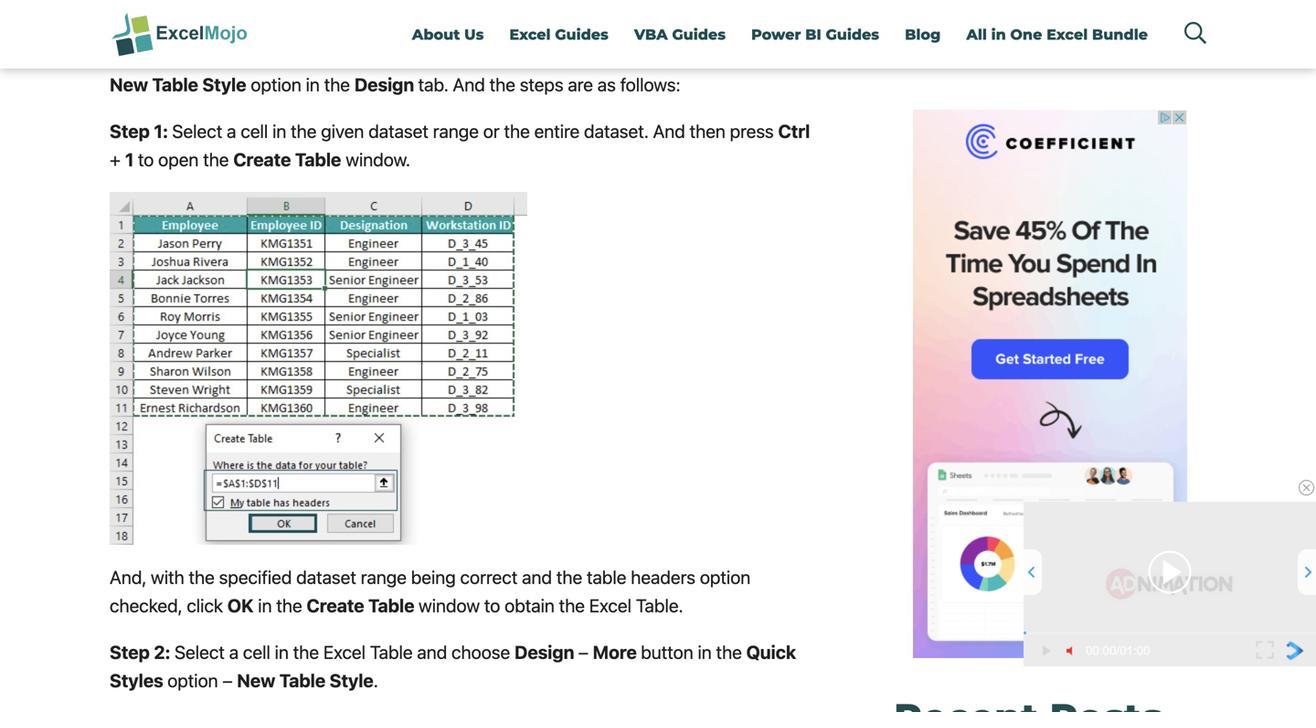 Task type: describe. For each thing, give the bounding box(es) containing it.
0 horizontal spatial option
[[168, 670, 218, 691]]

excel guides link
[[497, 0, 622, 69]]

the down 'style' in the top of the page
[[324, 74, 350, 95]]

template
[[348, 45, 419, 67]]

the up option – new table style .
[[293, 642, 319, 663]]

2 horizontal spatial to
[[485, 595, 501, 616]]

all
[[967, 26, 988, 43]]

the down power
[[762, 45, 788, 67]]

the left quick
[[717, 642, 742, 663]]

advertisement element
[[914, 110, 1188, 658]]

01:00
[[1120, 644, 1151, 658]]

and,
[[110, 567, 147, 588]]

follows:
[[621, 74, 681, 95]]

and, with the specified dataset range being correct and the table headers option checked, click
[[110, 567, 751, 616]]

create inside step 1: select a cell in the given dataset range or the entire dataset. and then press ctrl + 1 to open the create table window.
[[233, 149, 291, 170]]

about
[[412, 26, 460, 43]]

1 vertical spatial new
[[237, 670, 276, 691]]

and inside the "we can create a custom style template to achieve the required table format using the new table style option in the design tab. and the steps are as follows:"
[[453, 74, 485, 95]]

vba guides link
[[622, 0, 739, 69]]

in right button
[[698, 642, 712, 663]]

option inside and, with the specified dataset range being correct and the table headers option checked, click
[[700, 567, 751, 588]]

range inside and, with the specified dataset range being correct and the table headers option checked, click
[[361, 567, 407, 588]]

00:00
[[1086, 644, 1117, 658]]

excel inside "link"
[[510, 26, 551, 43]]

guides for vba guides
[[672, 26, 726, 43]]

choose
[[452, 642, 510, 663]]

1 horizontal spatial style
[[330, 670, 374, 691]]

to inside step 1: select a cell in the given dataset range or the entire dataset. and then press ctrl + 1 to open the create table window.
[[138, 149, 154, 170]]

tab.
[[418, 74, 449, 95]]

are
[[568, 74, 593, 95]]

new inside the "we can create a custom style template to achieve the required table format using the new table style option in the design tab. and the steps are as follows:"
[[110, 74, 148, 95]]

window.
[[346, 149, 411, 170]]

all in one excel bundle
[[967, 26, 1149, 43]]

excel guides
[[510, 26, 609, 43]]

option inside the "we can create a custom style template to achieve the required table format using the new table style option in the design tab. and the steps are as follows:"
[[251, 74, 302, 95]]

the up steps
[[509, 45, 535, 67]]

in inside step 1: select a cell in the given dataset range or the entire dataset. and then press ctrl + 1 to open the create table window.
[[273, 120, 287, 142]]

we can create a custom style template to achieve the required table format using the new table style option in the design tab. and the steps are as follows:
[[110, 45, 788, 95]]

0 horizontal spatial –
[[223, 670, 233, 691]]

2:
[[154, 642, 171, 663]]

dataset.
[[584, 120, 649, 142]]

the right or on the top left of page
[[504, 120, 530, 142]]

us
[[465, 26, 484, 43]]

guides inside power bi guides link
[[826, 26, 880, 43]]

styles
[[110, 670, 163, 691]]

/
[[1117, 644, 1120, 658]]

step 1: select a cell in the given dataset range or the entire dataset. and then press ctrl + 1 to open the create table window.
[[110, 120, 811, 170]]

with
[[151, 567, 184, 588]]

then
[[690, 120, 726, 142]]

table
[[587, 567, 627, 588]]

obtain
[[505, 595, 555, 616]]

correct
[[460, 567, 518, 588]]

given
[[321, 120, 364, 142]]

quick
[[747, 642, 797, 663]]

step for step 1: select a cell in the given dataset range or the entire dataset. and then press ctrl + 1 to open the create table window.
[[110, 120, 150, 142]]

table down being
[[369, 595, 415, 616]]

excel down table on the left of page
[[590, 595, 632, 616]]

the right open
[[203, 149, 229, 170]]

bundle
[[1093, 26, 1149, 43]]

dataset inside and, with the specified dataset range being correct and the table headers option checked, click
[[296, 567, 357, 588]]

table up '.'
[[370, 642, 413, 663]]

cell for given
[[241, 120, 268, 142]]

1
[[125, 149, 134, 170]]

table.
[[636, 595, 684, 616]]

in up option – new table style .
[[275, 642, 289, 663]]

a for can
[[228, 45, 238, 67]]

we
[[110, 45, 136, 67]]

1 horizontal spatial –
[[579, 642, 589, 663]]

excel right the one
[[1047, 26, 1088, 43]]

table down vba
[[610, 45, 653, 67]]

table inside step 1: select a cell in the given dataset range or the entire dataset. and then press ctrl + 1 to open the create table window.
[[295, 149, 341, 170]]

entire
[[535, 120, 580, 142]]

step for step 2: select a cell in the excel table and choose design – more button in the
[[110, 642, 150, 663]]

1:
[[154, 120, 168, 142]]

.
[[374, 670, 378, 691]]

1 vertical spatial design
[[515, 642, 575, 663]]

the up click
[[189, 567, 215, 588]]

style inside the "we can create a custom style template to achieve the required table format using the new table style option in the design tab. and the steps are as follows:"
[[202, 74, 247, 95]]

headers
[[631, 567, 696, 588]]

button
[[641, 642, 694, 663]]

range inside step 1: select a cell in the given dataset range or the entire dataset. and then press ctrl + 1 to open the create table window.
[[433, 120, 479, 142]]



Task type: vqa. For each thing, say whether or not it's contained in the screenshot.
01:00
yes



Task type: locate. For each thing, give the bounding box(es) containing it.
design
[[355, 74, 414, 95], [515, 642, 575, 663]]

option – new table style .
[[168, 670, 378, 691]]

range
[[433, 120, 479, 142], [361, 567, 407, 588]]

and inside and, with the specified dataset range being correct and the table headers option checked, click
[[522, 567, 552, 588]]

the
[[509, 45, 535, 67], [762, 45, 788, 67], [324, 74, 350, 95], [490, 74, 516, 95], [291, 120, 317, 142], [504, 120, 530, 142], [203, 149, 229, 170], [189, 567, 215, 588], [557, 567, 583, 588], [276, 595, 302, 616], [559, 595, 585, 616], [293, 642, 319, 663], [717, 642, 742, 663]]

0 horizontal spatial dataset
[[296, 567, 357, 588]]

in right ok
[[258, 595, 272, 616]]

1 horizontal spatial and
[[522, 567, 552, 588]]

step up styles
[[110, 642, 150, 663]]

0 vertical spatial design
[[355, 74, 414, 95]]

and left choose on the left bottom
[[417, 642, 447, 663]]

0 vertical spatial range
[[433, 120, 479, 142]]

create
[[174, 45, 224, 67]]

a inside the "we can create a custom style template to achieve the required table format using the new table style option in the design tab. and the steps are as follows:"
[[228, 45, 238, 67]]

guides
[[555, 26, 609, 43], [672, 26, 726, 43], [826, 26, 880, 43]]

select for 1:
[[172, 120, 223, 142]]

1 step from the top
[[110, 120, 150, 142]]

excelmojo image
[[110, 10, 251, 58]]

style down step 2: select a cell in the excel table and choose design – more button in the
[[330, 670, 374, 691]]

and up obtain
[[522, 567, 552, 588]]

the left steps
[[490, 74, 516, 95]]

cell
[[241, 120, 268, 142], [243, 642, 271, 663]]

0 vertical spatial and
[[522, 567, 552, 588]]

style
[[202, 74, 247, 95], [330, 670, 374, 691]]

1 horizontal spatial new
[[237, 670, 276, 691]]

1 vertical spatial range
[[361, 567, 407, 588]]

power
[[752, 26, 801, 43]]

the right obtain
[[559, 595, 585, 616]]

cell for excel
[[243, 642, 271, 663]]

0 vertical spatial cell
[[241, 120, 268, 142]]

in right all
[[992, 26, 1007, 43]]

table down can
[[152, 74, 198, 95]]

0 horizontal spatial design
[[355, 74, 414, 95]]

0 horizontal spatial to
[[138, 149, 154, 170]]

+
[[110, 149, 121, 170]]

dataset right specified
[[296, 567, 357, 588]]

about us link
[[399, 0, 497, 69]]

in left 'given'
[[273, 120, 287, 142]]

or
[[484, 120, 500, 142]]

being
[[411, 567, 456, 588]]

style
[[306, 45, 344, 67]]

1 vertical spatial and
[[653, 120, 686, 142]]

achieve
[[444, 45, 505, 67]]

option down 2:
[[168, 670, 218, 691]]

more
[[593, 642, 637, 663]]

cell down custom on the left top of page
[[241, 120, 268, 142]]

2 step from the top
[[110, 642, 150, 663]]

2 vertical spatial to
[[485, 595, 501, 616]]

new down we
[[110, 74, 148, 95]]

option down custom on the left top of page
[[251, 74, 302, 95]]

0 vertical spatial to
[[423, 45, 439, 67]]

0 horizontal spatial guides
[[555, 26, 609, 43]]

excel up option – new table style .
[[324, 642, 366, 663]]

1 vertical spatial style
[[330, 670, 374, 691]]

select for 2:
[[175, 642, 225, 663]]

blog
[[905, 26, 941, 43]]

– down ok
[[223, 670, 233, 691]]

to right '1'
[[138, 149, 154, 170]]

0 vertical spatial a
[[228, 45, 238, 67]]

to down about
[[423, 45, 439, 67]]

0 vertical spatial style
[[202, 74, 247, 95]]

window
[[419, 595, 480, 616]]

in inside the "we can create a custom style template to achieve the required table format using the new table style option in the design tab. and the steps are as follows:"
[[306, 74, 320, 95]]

create
[[233, 149, 291, 170], [307, 595, 365, 616]]

in down 'style' in the top of the page
[[306, 74, 320, 95]]

excel
[[510, 26, 551, 43], [1047, 26, 1088, 43], [590, 595, 632, 616], [324, 642, 366, 663]]

3 guides from the left
[[826, 26, 880, 43]]

vba
[[634, 26, 668, 43]]

step inside step 1: select a cell in the given dataset range or the entire dataset. and then press ctrl + 1 to open the create table window.
[[110, 120, 150, 142]]

0 vertical spatial dataset
[[369, 120, 429, 142]]

new down ok
[[237, 670, 276, 691]]

press
[[730, 120, 774, 142]]

0 horizontal spatial and
[[453, 74, 485, 95]]

0 horizontal spatial style
[[202, 74, 247, 95]]

1 vertical spatial cell
[[243, 642, 271, 663]]

and
[[453, 74, 485, 95], [653, 120, 686, 142]]

about us
[[412, 26, 484, 43]]

the left table on the left of page
[[557, 567, 583, 588]]

as
[[598, 74, 616, 95]]

0 vertical spatial select
[[172, 120, 223, 142]]

2 horizontal spatial guides
[[826, 26, 880, 43]]

cell up option – new table style .
[[243, 642, 271, 663]]

ok in the create table window to obtain the excel table.
[[228, 595, 684, 616]]

0 horizontal spatial new
[[110, 74, 148, 95]]

0 vertical spatial create
[[233, 149, 291, 170]]

ok
[[228, 595, 254, 616]]

guides inside vba guides link
[[672, 26, 726, 43]]

1 vertical spatial dataset
[[296, 567, 357, 588]]

and inside step 1: select a cell in the given dataset range or the entire dataset. and then press ctrl + 1 to open the create table window.
[[653, 120, 686, 142]]

– left more
[[579, 642, 589, 663]]

guides up format
[[672, 26, 726, 43]]

to inside the "we can create a custom style template to achieve the required table format using the new table style option in the design tab. and the steps are as follows:"
[[423, 45, 439, 67]]

0 vertical spatial step
[[110, 120, 150, 142]]

select inside step 1: select a cell in the given dataset range or the entire dataset. and then press ctrl + 1 to open the create table window.
[[172, 120, 223, 142]]

0 vertical spatial –
[[579, 642, 589, 663]]

style down create at top left
[[202, 74, 247, 95]]

1 guides from the left
[[555, 26, 609, 43]]

1 horizontal spatial design
[[515, 642, 575, 663]]

1 vertical spatial and
[[417, 642, 447, 663]]

all in one excel bundle link
[[954, 0, 1161, 69]]

the down specified
[[276, 595, 302, 616]]

select
[[172, 120, 223, 142], [175, 642, 225, 663]]

and
[[522, 567, 552, 588], [417, 642, 447, 663]]

bi
[[806, 26, 822, 43]]

guides inside excel guides "link"
[[555, 26, 609, 43]]

0 horizontal spatial and
[[417, 642, 447, 663]]

to
[[423, 45, 439, 67], [138, 149, 154, 170], [485, 595, 501, 616]]

table down 'given'
[[295, 149, 341, 170]]

vba guides
[[634, 26, 726, 43]]

step 2: select a cell in the excel table and choose design – more button in the
[[110, 642, 747, 663]]

a inside step 1: select a cell in the given dataset range or the entire dataset. and then press ctrl + 1 to open the create table window.
[[227, 120, 236, 142]]

dataset inside step 1: select a cell in the given dataset range or the entire dataset. and then press ctrl + 1 to open the create table window.
[[369, 120, 429, 142]]

can
[[140, 45, 169, 67]]

1 vertical spatial select
[[175, 642, 225, 663]]

1 horizontal spatial option
[[251, 74, 302, 95]]

1 vertical spatial to
[[138, 149, 154, 170]]

excel up required
[[510, 26, 551, 43]]

a for 1:
[[227, 120, 236, 142]]

design inside the "we can create a custom style template to achieve the required table format using the new table style option in the design tab. and the steps are as follows:"
[[355, 74, 414, 95]]

2 vertical spatial option
[[168, 670, 218, 691]]

power bi guides link
[[739, 0, 893, 69]]

guides for excel guides
[[555, 26, 609, 43]]

step up '1'
[[110, 120, 150, 142]]

guides right bi
[[826, 26, 880, 43]]

a for 2:
[[229, 642, 239, 663]]

table left '.'
[[280, 670, 326, 691]]

format
[[657, 45, 710, 67]]

design down template
[[355, 74, 414, 95]]

1 vertical spatial option
[[700, 567, 751, 588]]

1 vertical spatial a
[[227, 120, 236, 142]]

one
[[1011, 26, 1043, 43]]

custom
[[242, 45, 302, 67]]

in
[[992, 26, 1007, 43], [306, 74, 320, 95], [273, 120, 287, 142], [258, 595, 272, 616], [275, 642, 289, 663], [698, 642, 712, 663]]

option
[[251, 74, 302, 95], [700, 567, 751, 588], [168, 670, 218, 691]]

table
[[610, 45, 653, 67], [152, 74, 198, 95], [295, 149, 341, 170], [369, 595, 415, 616], [370, 642, 413, 663], [280, 670, 326, 691]]

quick styles
[[110, 642, 797, 691]]

1 vertical spatial step
[[110, 642, 150, 663]]

2 vertical spatial a
[[229, 642, 239, 663]]

to down "correct"
[[485, 595, 501, 616]]

1 vertical spatial –
[[223, 670, 233, 691]]

–
[[579, 642, 589, 663], [223, 670, 233, 691]]

00:00 / 01:00
[[1086, 644, 1151, 658]]

guides up required
[[555, 26, 609, 43]]

0 horizontal spatial range
[[361, 567, 407, 588]]

open
[[158, 149, 199, 170]]

step
[[110, 120, 150, 142], [110, 642, 150, 663]]

dataset up window.
[[369, 120, 429, 142]]

1 vertical spatial create
[[307, 595, 365, 616]]

new
[[110, 74, 148, 95], [237, 670, 276, 691]]

and left the then
[[653, 120, 686, 142]]

using
[[715, 45, 758, 67]]

the left 'given'
[[291, 120, 317, 142]]

blog link
[[893, 0, 954, 69]]

a down ok
[[229, 642, 239, 663]]

1 horizontal spatial and
[[653, 120, 686, 142]]

design down obtain
[[515, 642, 575, 663]]

checked,
[[110, 595, 182, 616]]

0 horizontal spatial create
[[233, 149, 291, 170]]

2 guides from the left
[[672, 26, 726, 43]]

option right headers
[[700, 567, 751, 588]]

excel table styles & formats - example 3 image
[[110, 0, 533, 24]]

cell inside step 1: select a cell in the given dataset range or the entire dataset. and then press ctrl + 1 to open the create table window.
[[241, 120, 268, 142]]

0 vertical spatial option
[[251, 74, 302, 95]]

1 horizontal spatial create
[[307, 595, 365, 616]]

a right create at top left
[[228, 45, 238, 67]]

click
[[187, 595, 223, 616]]

select right 2:
[[175, 642, 225, 663]]

0 vertical spatial and
[[453, 74, 485, 95]]

power bi guides
[[752, 26, 880, 43]]

1 horizontal spatial dataset
[[369, 120, 429, 142]]

steps
[[520, 74, 564, 95]]

1 horizontal spatial range
[[433, 120, 479, 142]]

range left or on the top left of page
[[433, 120, 479, 142]]

a
[[228, 45, 238, 67], [227, 120, 236, 142], [229, 642, 239, 663]]

example 3 - step 1 image
[[110, 192, 528, 545]]

1 horizontal spatial to
[[423, 45, 439, 67]]

and down "achieve"
[[453, 74, 485, 95]]

specified
[[219, 567, 292, 588]]

2 horizontal spatial option
[[700, 567, 751, 588]]

ctrl
[[779, 120, 811, 142]]

1 horizontal spatial guides
[[672, 26, 726, 43]]

select up open
[[172, 120, 223, 142]]

dataset
[[369, 120, 429, 142], [296, 567, 357, 588]]

required
[[540, 45, 606, 67]]

0 vertical spatial new
[[110, 74, 148, 95]]

range left being
[[361, 567, 407, 588]]

a right 1:
[[227, 120, 236, 142]]



